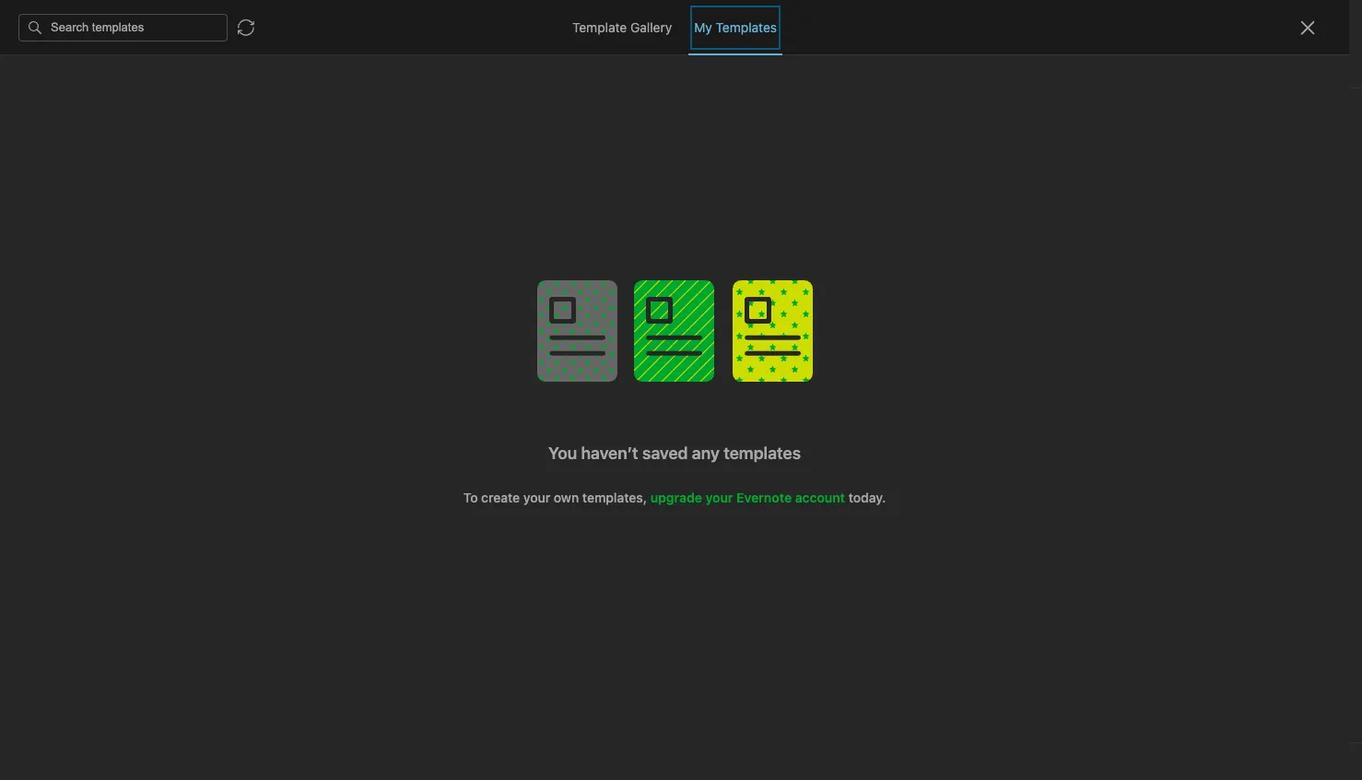 Task type: vqa. For each thing, say whether or not it's contained in the screenshot.
first
yes



Task type: describe. For each thing, give the bounding box(es) containing it.
heading level image
[[838, 52, 933, 77]]

first notebook button
[[629, 9, 741, 35]]

share
[[1267, 14, 1303, 30]]

expand note image
[[586, 11, 608, 33]]

more image
[[1258, 52, 1315, 77]]

note window element
[[0, 0, 1363, 780]]

Search text field
[[24, 53, 197, 87]]

Note Editor text field
[[0, 0, 1363, 780]]

font size image
[[1028, 52, 1074, 77]]



Task type: locate. For each thing, give the bounding box(es) containing it.
first notebook
[[652, 14, 734, 29]]

share button
[[1251, 7, 1319, 37]]

font family image
[[938, 52, 1024, 77]]

font color image
[[1079, 52, 1125, 77]]

highlight image
[[1214, 52, 1258, 77]]

notebook
[[680, 14, 734, 29]]

grid grid
[[221, 118, 572, 780]]

insert image
[[585, 52, 612, 77]]

first
[[652, 14, 676, 29]]

None search field
[[24, 53, 197, 87]]



